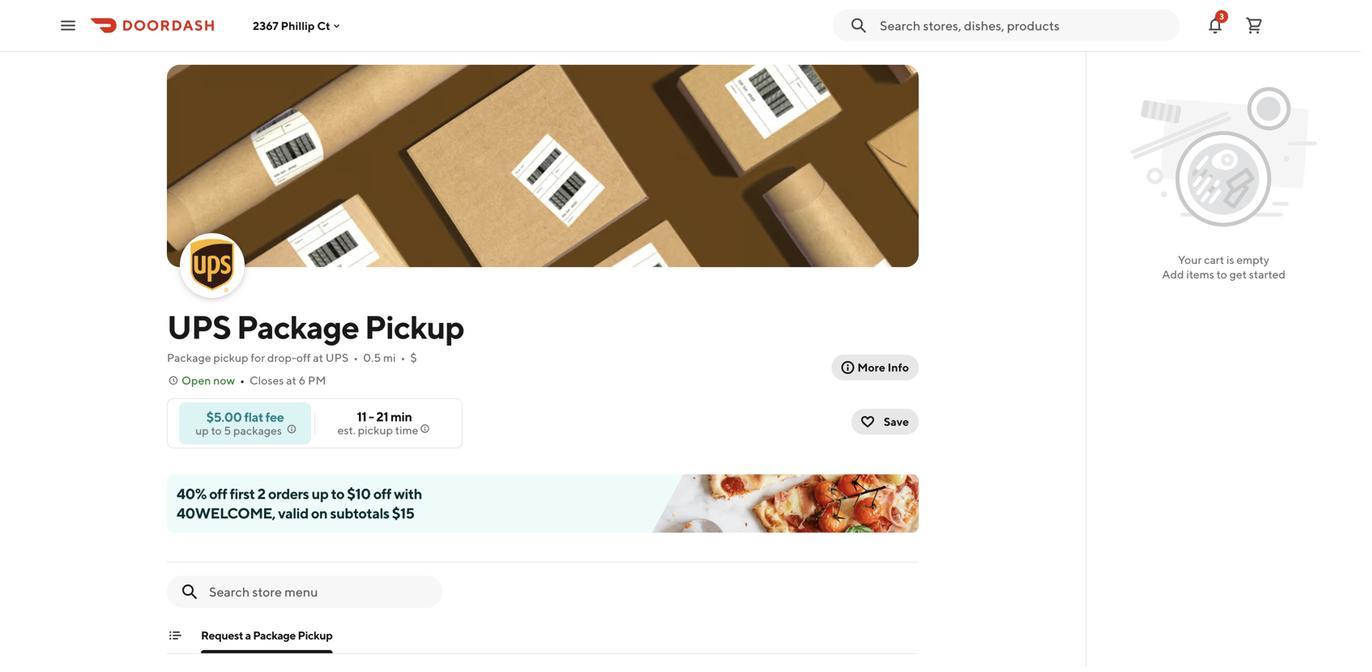 Task type: vqa. For each thing, say whether or not it's contained in the screenshot.
VEGGIES, for Tenders Combo
no



Task type: describe. For each thing, give the bounding box(es) containing it.
11 - 21 min
[[357, 409, 412, 425]]

pickup for est.
[[358, 424, 393, 437]]

is
[[1227, 253, 1235, 267]]

est.
[[338, 424, 356, 437]]

save
[[884, 415, 909, 429]]

$5.00 flat fee
[[206, 410, 284, 425]]

info
[[888, 361, 909, 374]]

get
[[1230, 268, 1247, 281]]

cart
[[1204, 253, 1225, 267]]

mi
[[383, 351, 396, 365]]

min
[[391, 409, 412, 425]]

1 vertical spatial at
[[286, 374, 297, 387]]

• closes at 6 pm
[[240, 374, 326, 387]]

0 horizontal spatial off
[[209, 485, 227, 503]]

0 horizontal spatial up
[[195, 424, 209, 438]]

flat
[[244, 410, 263, 425]]

1 horizontal spatial •
[[354, 351, 358, 365]]

up inside 40% off first 2 orders up to $10 off with 40welcome, valid on subtotals $15
[[312, 485, 329, 503]]

closes
[[250, 374, 284, 387]]

ct
[[317, 19, 330, 32]]

for
[[251, 351, 265, 365]]

on
[[311, 505, 328, 522]]

ups package pickup
[[167, 308, 464, 346]]

1 horizontal spatial off
[[297, 351, 311, 365]]

first
[[230, 485, 255, 503]]

Item Search search field
[[209, 584, 430, 601]]

up to 5 packages
[[195, 424, 282, 438]]

0.5
[[363, 351, 381, 365]]

fee
[[266, 410, 284, 425]]

40welcome,
[[177, 505, 276, 522]]

1 vertical spatial ups
[[326, 351, 349, 365]]

now
[[213, 374, 235, 387]]

40% off first 2 orders up to $10 off with 40welcome, valid on subtotals $15
[[177, 485, 422, 522]]

0 vertical spatial package
[[237, 308, 359, 346]]

to for off
[[331, 485, 345, 503]]

your
[[1178, 253, 1202, 267]]

0 horizontal spatial ups
[[167, 308, 231, 346]]

11
[[357, 409, 367, 425]]

a
[[245, 629, 251, 643]]

more info button
[[832, 355, 919, 381]]

time
[[395, 424, 419, 437]]

pickup for package
[[213, 351, 248, 365]]

orders
[[268, 485, 309, 503]]

items
[[1187, 268, 1215, 281]]

open now
[[182, 374, 235, 387]]

request a package pickup
[[201, 629, 333, 643]]

$15
[[392, 505, 414, 522]]

with
[[394, 485, 422, 503]]

0 horizontal spatial pickup
[[298, 629, 333, 643]]

valid
[[278, 505, 309, 522]]

more
[[858, 361, 886, 374]]



Task type: locate. For each thing, give the bounding box(es) containing it.
Store search: begin typing to search for stores available on DoorDash text field
[[880, 17, 1170, 34]]

pickup
[[365, 308, 464, 346], [298, 629, 333, 643]]

off
[[297, 351, 311, 365], [209, 485, 227, 503], [373, 485, 391, 503]]

show menu categories image
[[169, 630, 182, 643]]

to for cart
[[1217, 268, 1228, 281]]

request
[[201, 629, 243, 643]]

to left 5
[[211, 424, 222, 438]]

started
[[1249, 268, 1286, 281]]

notification bell image
[[1206, 16, 1225, 35]]

pickup down item search search field
[[298, 629, 333, 643]]

1 vertical spatial up
[[312, 485, 329, 503]]

subtotals
[[330, 505, 389, 522]]

package right a
[[253, 629, 296, 643]]

• left 0.5
[[354, 351, 358, 365]]

0 horizontal spatial at
[[286, 374, 297, 387]]

open
[[182, 374, 211, 387]]

drop-
[[267, 351, 297, 365]]

ups up the pm
[[326, 351, 349, 365]]

1 vertical spatial pickup
[[298, 629, 333, 643]]

ups up open
[[167, 308, 231, 346]]

add
[[1162, 268, 1184, 281]]

est. pickup time
[[338, 424, 419, 437]]

open menu image
[[58, 16, 78, 35]]

up up on
[[312, 485, 329, 503]]

up
[[195, 424, 209, 438], [312, 485, 329, 503]]

0 vertical spatial pickup
[[365, 308, 464, 346]]

$10
[[347, 485, 371, 503]]

off up 6
[[297, 351, 311, 365]]

off up 40welcome,
[[209, 485, 227, 503]]

at up the pm
[[313, 351, 323, 365]]

0 horizontal spatial to
[[211, 424, 222, 438]]

package
[[237, 308, 359, 346], [167, 351, 211, 365], [253, 629, 296, 643]]

ups package pickup image
[[167, 65, 919, 267], [182, 235, 243, 297]]

1 horizontal spatial up
[[312, 485, 329, 503]]

to inside 40% off first 2 orders up to $10 off with 40welcome, valid on subtotals $15
[[331, 485, 345, 503]]

pickup up $
[[365, 308, 464, 346]]

packages
[[233, 424, 282, 438]]

2367 phillip ct
[[253, 19, 330, 32]]

1 horizontal spatial at
[[313, 351, 323, 365]]

2 horizontal spatial off
[[373, 485, 391, 503]]

2 vertical spatial package
[[253, 629, 296, 643]]

1 horizontal spatial ups
[[326, 351, 349, 365]]

0 horizontal spatial •
[[240, 374, 245, 387]]

package pickup for drop-off at ups • 0.5 mi • $
[[167, 351, 417, 365]]

1 horizontal spatial pickup
[[365, 308, 464, 346]]

2
[[258, 485, 266, 503]]

$5.00
[[206, 410, 242, 425]]

0 vertical spatial to
[[1217, 268, 1228, 281]]

pm
[[308, 374, 326, 387]]

3
[[1220, 12, 1224, 21]]

-
[[369, 409, 374, 425]]

5
[[224, 424, 231, 438]]

at
[[313, 351, 323, 365], [286, 374, 297, 387]]

ups
[[167, 308, 231, 346], [326, 351, 349, 365]]

package up package pickup for drop-off at ups • 0.5 mi • $
[[237, 308, 359, 346]]

up left 5
[[195, 424, 209, 438]]

0 vertical spatial ups
[[167, 308, 231, 346]]

0 items, open order cart image
[[1245, 16, 1264, 35]]

package up open
[[167, 351, 211, 365]]

1 vertical spatial package
[[167, 351, 211, 365]]

empty
[[1237, 253, 1270, 267]]

0 vertical spatial pickup
[[213, 351, 248, 365]]

0 horizontal spatial pickup
[[213, 351, 248, 365]]

phillip
[[281, 19, 315, 32]]

• right now
[[240, 374, 245, 387]]

$
[[410, 351, 417, 365]]

to
[[1217, 268, 1228, 281], [211, 424, 222, 438], [331, 485, 345, 503]]

to left $10 on the left bottom of page
[[331, 485, 345, 503]]

save button
[[852, 409, 919, 435]]

2367 phillip ct button
[[253, 19, 343, 32]]

•
[[354, 351, 358, 365], [401, 351, 406, 365], [240, 374, 245, 387]]

2 vertical spatial to
[[331, 485, 345, 503]]

pickup
[[213, 351, 248, 365], [358, 424, 393, 437]]

0 vertical spatial up
[[195, 424, 209, 438]]

21
[[376, 409, 388, 425]]

2 horizontal spatial •
[[401, 351, 406, 365]]

40%
[[177, 485, 207, 503]]

at left 6
[[286, 374, 297, 387]]

1 horizontal spatial pickup
[[358, 424, 393, 437]]

• left $
[[401, 351, 406, 365]]

to inside your cart is empty add items to get started
[[1217, 268, 1228, 281]]

6
[[299, 374, 306, 387]]

2367
[[253, 19, 279, 32]]

1 horizontal spatial to
[[331, 485, 345, 503]]

to left get
[[1217, 268, 1228, 281]]

1 vertical spatial pickup
[[358, 424, 393, 437]]

more info
[[858, 361, 909, 374]]

2 horizontal spatial to
[[1217, 268, 1228, 281]]

0 vertical spatial at
[[313, 351, 323, 365]]

1 vertical spatial to
[[211, 424, 222, 438]]

your cart is empty add items to get started
[[1162, 253, 1286, 281]]

off right $10 on the left bottom of page
[[373, 485, 391, 503]]



